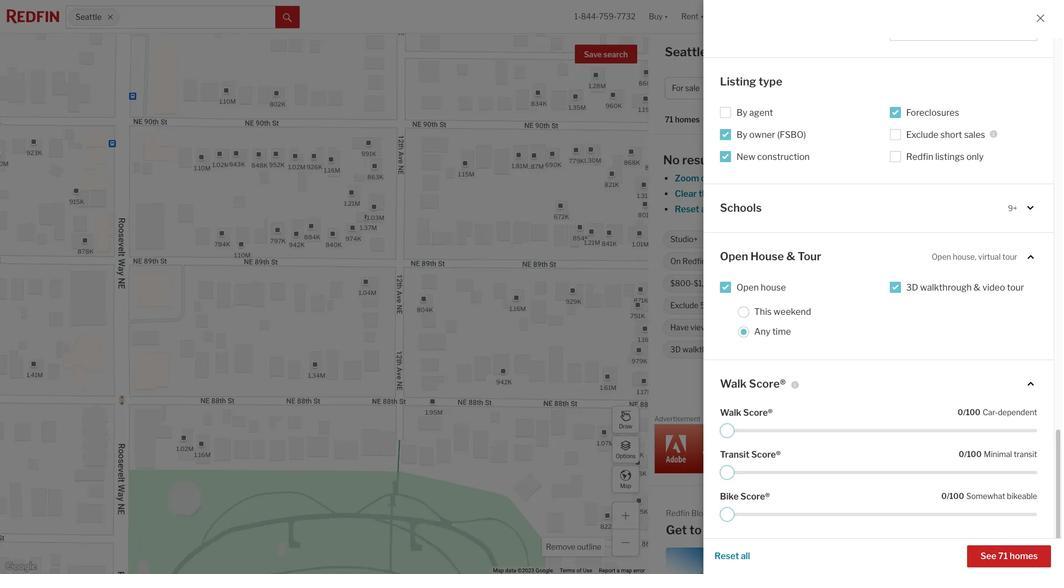 Task type: vqa. For each thing, say whether or not it's contained in the screenshot.
Other
yes



Task type: locate. For each thing, give the bounding box(es) containing it.
1 vertical spatial more
[[708, 257, 727, 266]]

868k inside 868k 1.15m
[[624, 159, 640, 167]]

801k
[[638, 211, 653, 219]]

1 vertical spatial wa
[[786, 523, 807, 538]]

868k up 1.19m
[[639, 79, 655, 87]]

reset down the clear
[[675, 204, 700, 215]]

ad region
[[655, 424, 1056, 474]]

3d walkthrough & video tour
[[906, 282, 1024, 293], [671, 345, 774, 355]]

0 for walk score®
[[958, 408, 963, 417]]

map down the options
[[620, 483, 631, 489]]

1 horizontal spatial &
[[787, 250, 796, 263]]

seattle inside the 21 popular seattle neighborhoods: where t
[[782, 561, 807, 569]]

863k down '991k'
[[367, 173, 383, 181]]

None search field
[[120, 6, 275, 28]]

1 horizontal spatial video
[[983, 282, 1005, 293]]

homes inside zoom out clear the map boundary reset all filters or remove one of your filters below to see more homes
[[935, 204, 963, 215]]

0 vertical spatial all
[[701, 204, 711, 215]]

3d walkthrough & video tour down the view at the bottom right of page
[[671, 345, 774, 355]]

0 vertical spatial wa
[[713, 45, 734, 59]]

report a map error link
[[599, 568, 645, 574]]

map for map
[[620, 483, 631, 489]]

to right "up"
[[925, 257, 933, 266]]

report left a
[[599, 568, 616, 574]]

tour right "remove price reduced" image
[[1007, 282, 1024, 293]]

1.21m up 1.37m
[[344, 200, 360, 207]]

seattle up where
[[782, 561, 807, 569]]

1 vertical spatial tour
[[1007, 282, 1024, 293]]

any
[[754, 327, 771, 337]]

exclude
[[906, 129, 939, 140], [833, 279, 862, 288], [671, 301, 699, 310]]

0 vertical spatial report
[[1032, 417, 1049, 423]]

private
[[806, 301, 831, 310]]

exclude land leases
[[833, 279, 903, 288]]

1 horizontal spatial filters
[[831, 204, 855, 215]]

0 vertical spatial map
[[714, 189, 733, 199]]

1 vertical spatial 0
[[959, 450, 965, 459]]

None range field
[[720, 424, 1038, 438], [720, 466, 1038, 480], [720, 508, 1038, 522], [720, 424, 1038, 438], [720, 466, 1038, 480], [720, 508, 1038, 522]]

1 horizontal spatial wa
[[786, 523, 807, 538]]

map left data at the left bottom of the page
[[493, 568, 504, 574]]

no right the 836k
[[663, 153, 680, 167]]

71 right 'see'
[[999, 551, 1008, 562]]

filters right your
[[831, 204, 855, 215]]

1 vertical spatial report
[[599, 568, 616, 574]]

797k
[[270, 237, 286, 245]]

report inside button
[[1032, 417, 1049, 423]]

0 vertical spatial reset
[[675, 204, 700, 215]]

0 vertical spatial exclude
[[906, 129, 939, 140]]

price inside button
[[733, 84, 751, 93]]

1.28m
[[588, 82, 606, 90]]

0 horizontal spatial no
[[663, 153, 680, 167]]

tour right virtual
[[1003, 252, 1018, 262]]

1.07m
[[597, 440, 614, 448]]

exclude up pool at the right of the page
[[833, 279, 862, 288]]

955k
[[632, 509, 648, 516]]

0 horizontal spatial filters
[[712, 204, 737, 215]]

more left than
[[708, 257, 727, 266]]

wa
[[713, 45, 734, 59], [786, 523, 807, 538]]

71 inside button
[[999, 551, 1008, 562]]

1 vertical spatial walk score®
[[720, 408, 773, 418]]

1 horizontal spatial 3d walkthrough & video tour
[[906, 282, 1024, 293]]

1.21m for 1.21m 1.37m
[[344, 200, 360, 207]]

remove outline
[[546, 543, 602, 552]]

21
[[746, 561, 754, 569]]

0 vertical spatial 1.10m
[[219, 97, 236, 105]]

0 left somewhat
[[942, 492, 947, 501]]

video down green
[[737, 345, 757, 355]]

this
[[754, 307, 772, 317]]

by for by agent
[[737, 107, 748, 118]]

va
[[773, 279, 783, 288]]

1 vertical spatial all
[[741, 551, 750, 562]]

wa up the 21 popular seattle neighborhoods: where t
[[786, 523, 807, 538]]

0 horizontal spatial 1.21m
[[344, 200, 360, 207]]

video down remove property tax up to $1,250/year icon
[[983, 282, 1005, 293]]

homes right 'see'
[[1010, 551, 1038, 562]]

1 vertical spatial 71
[[999, 551, 1008, 562]]

listing
[[720, 75, 756, 88]]

on
[[671, 257, 681, 266]]

schools
[[720, 201, 762, 214]]

tax
[[902, 257, 913, 266]]

3d down have
[[671, 345, 681, 355]]

score® inside walk score® link
[[749, 377, 786, 390]]

1 horizontal spatial homes
[[935, 204, 963, 215]]

redfin for redfin link
[[791, 384, 818, 394]]

21 popular seattle neighborhoods: where t link
[[666, 548, 842, 575]]

9+
[[1008, 203, 1018, 213]]

848k
[[251, 161, 267, 169]]

0 horizontal spatial exclude
[[671, 301, 699, 310]]

remove property tax up to $1,250/year image
[[986, 258, 992, 265]]

0 horizontal spatial all
[[701, 204, 711, 215]]

map button
[[612, 466, 640, 493]]

1 horizontal spatial 71
[[999, 551, 1008, 562]]

by agent
[[737, 107, 773, 118]]

by right :
[[737, 107, 748, 118]]

reset all filters button
[[674, 204, 738, 215]]

1 vertical spatial map
[[621, 568, 632, 574]]

871k
[[634, 297, 648, 305]]

0 horizontal spatial 71
[[665, 115, 674, 124]]

802k
[[269, 100, 285, 108]]

1 vertical spatial &
[[974, 282, 981, 293]]

0 horizontal spatial map
[[621, 568, 632, 574]]

other
[[856, 84, 877, 93]]

the right beyond
[[996, 561, 1007, 569]]

1 vertical spatial seattle
[[782, 561, 807, 569]]

0 left minimal
[[959, 450, 965, 459]]

homes right see
[[935, 204, 963, 215]]

0 horizontal spatial homes
[[675, 115, 700, 124]]

1 horizontal spatial all
[[741, 551, 750, 562]]

exclude for exclude 55+ communities
[[671, 301, 699, 310]]

to down blog
[[690, 523, 702, 538]]

1 vertical spatial walk
[[720, 408, 742, 418]]

wa left the homes
[[713, 45, 734, 59]]

/100 left somewhat
[[947, 492, 964, 501]]

1 vertical spatial 1.21m
[[584, 239, 600, 247]]

0 vertical spatial 71
[[665, 115, 674, 124]]

1.02m
[[212, 161, 229, 169], [288, 163, 305, 171], [176, 445, 193, 453]]

list box
[[890, 19, 1038, 41]]

remove seattle image
[[107, 14, 114, 20]]

1 vertical spatial the
[[996, 561, 1007, 569]]

walkthrough down $1,250/year
[[920, 282, 972, 293]]

979k
[[632, 358, 647, 365]]

2 vertical spatial more
[[1014, 509, 1036, 520]]

0 vertical spatial seattle
[[76, 12, 102, 22]]

exclude down $800- at the right of the page
[[671, 301, 699, 310]]

0 vertical spatial seattle,
[[665, 45, 710, 59]]

seattle, up for sale
[[665, 45, 710, 59]]

0 horizontal spatial walkthrough
[[683, 345, 728, 355]]

1.30m
[[583, 157, 601, 164]]

1.21m inside 1.21m 1.37m
[[344, 200, 360, 207]]

no for no private pool
[[794, 301, 805, 310]]

of
[[801, 204, 809, 215], [577, 568, 582, 574]]

open right "up"
[[932, 252, 951, 262]]

for
[[672, 84, 684, 93]]

1.21m
[[344, 200, 360, 207], [584, 239, 600, 247]]

71 down for
[[665, 115, 674, 124]]

filters
[[712, 204, 737, 215], [831, 204, 855, 215]]

on redfin more than 180 days
[[671, 257, 779, 266]]

open up communities
[[737, 282, 759, 293]]

0 horizontal spatial the
[[699, 189, 713, 199]]

open up ft.
[[720, 250, 748, 263]]

0 vertical spatial 868k
[[639, 79, 655, 87]]

any time
[[754, 327, 791, 337]]

923k
[[26, 149, 42, 157]]

foreclosures
[[906, 107, 960, 118]]

more down bikeable
[[1014, 509, 1036, 520]]

tour down any
[[759, 345, 774, 355]]

city:
[[964, 570, 980, 575]]

868k
[[639, 79, 655, 87], [624, 159, 640, 167]]

1 horizontal spatial walkthrough
[[920, 282, 972, 293]]

0 vertical spatial no
[[663, 153, 680, 167]]

0 horizontal spatial seattle,
[[665, 45, 710, 59]]

terms
[[560, 568, 575, 574]]

3d right the leases
[[906, 282, 919, 293]]

1 vertical spatial 3d
[[671, 345, 681, 355]]

score®
[[749, 377, 786, 390], [743, 408, 773, 418], [752, 450, 781, 460], [741, 492, 770, 502]]

score® left redfin link
[[749, 377, 786, 390]]

by for by owner (fsbo)
[[737, 129, 748, 140]]

0 vertical spatial more
[[911, 204, 933, 215]]

recommended
[[733, 115, 789, 124]]

walk score® left redfin link
[[720, 377, 786, 390]]

868k left the 836k
[[624, 159, 640, 167]]

homes down for sale
[[675, 115, 700, 124]]

2 horizontal spatial exclude
[[906, 129, 939, 140]]

map data ©2023 google
[[493, 568, 553, 574]]

for sale button
[[665, 77, 721, 99]]

2 vertical spatial no
[[794, 301, 805, 310]]

of left use
[[577, 568, 582, 574]]

map down out
[[714, 189, 733, 199]]

new construction
[[737, 152, 810, 162]]

score® right bike
[[741, 492, 770, 502]]

1 vertical spatial price
[[933, 279, 952, 288]]

2 horizontal spatial homes
[[1010, 551, 1038, 562]]

video
[[983, 282, 1005, 293], [737, 345, 757, 355]]

property tax up to $1,250/year
[[868, 257, 978, 266]]

/100 left car-
[[963, 408, 981, 417]]

0 vertical spatial video
[[983, 282, 1005, 293]]

/100
[[963, 408, 981, 417], [965, 450, 982, 459], [947, 492, 964, 501]]

1 horizontal spatial 1.21m
[[584, 239, 600, 247]]

2 vertical spatial to
[[690, 523, 702, 538]]

by
[[737, 107, 748, 118], [737, 129, 748, 140]]

1.21m left 841k
[[584, 239, 600, 247]]

0 vertical spatial walk
[[720, 377, 747, 390]]

see
[[894, 204, 909, 215]]

have
[[671, 323, 689, 332]]

score® right transit
[[752, 450, 781, 460]]

2 horizontal spatial no
[[810, 257, 820, 266]]

remove on redfin more than 180 days image
[[786, 258, 792, 265]]

/100 for bike score®
[[947, 492, 964, 501]]

0 for transit score®
[[959, 450, 965, 459]]

popular
[[755, 561, 781, 569]]

1 vertical spatial exclude
[[833, 279, 862, 288]]

2 horizontal spatial 1.02m
[[288, 163, 305, 171]]

walkthrough down the view at the bottom right of page
[[683, 345, 728, 355]]

71
[[665, 115, 674, 124], [999, 551, 1008, 562]]

0 horizontal spatial &
[[730, 345, 736, 355]]

seattle, up 21 popular seattle neighborhoods: where t link
[[738, 523, 784, 538]]

1 vertical spatial no
[[810, 257, 820, 266]]

of right "one"
[[801, 204, 809, 215]]

1 vertical spatial 942k
[[496, 379, 512, 386]]

no left private
[[794, 301, 805, 310]]

0 vertical spatial walkthrough
[[920, 282, 972, 293]]

0
[[958, 408, 963, 417], [959, 450, 965, 459], [942, 492, 947, 501]]

©2023
[[518, 568, 534, 574]]

report left ad
[[1032, 417, 1049, 423]]

redfin
[[906, 152, 934, 162], [683, 257, 706, 266], [791, 384, 818, 394], [666, 509, 690, 518]]

all left popular
[[741, 551, 750, 562]]

map inside button
[[620, 483, 631, 489]]

2 vertical spatial tour
[[759, 345, 774, 355]]

filters down the clear the map boundary button
[[712, 204, 737, 215]]

to left see
[[884, 204, 892, 215]]

/100 for transit score®
[[965, 450, 982, 459]]

1 by from the top
[[737, 107, 748, 118]]

/100 left minimal
[[965, 450, 982, 459]]

0 vertical spatial map
[[620, 483, 631, 489]]

1 horizontal spatial map
[[714, 189, 733, 199]]

1.35m
[[568, 104, 586, 112]]

open for open house & tour
[[720, 250, 748, 263]]

2 vertical spatial /100
[[947, 492, 964, 501]]

834k
[[531, 100, 547, 108]]

0 horizontal spatial wa
[[713, 45, 734, 59]]

1 horizontal spatial seattle
[[782, 561, 807, 569]]

homes inside the see 71 homes button
[[1010, 551, 1038, 562]]

0 horizontal spatial to
[[690, 523, 702, 538]]

2 by from the top
[[737, 129, 748, 140]]

863k down 831k
[[630, 470, 647, 478]]

exclude 55+ communities
[[671, 301, 764, 310]]

0 vertical spatial to
[[884, 204, 892, 215]]

terms of use
[[560, 568, 593, 574]]

use
[[583, 568, 593, 574]]

1 vertical spatial map
[[493, 568, 504, 574]]

1 horizontal spatial 3d
[[906, 282, 919, 293]]

2 vertical spatial homes
[[1010, 551, 1038, 562]]

price up by agent
[[733, 84, 751, 93]]

1.16m
[[324, 166, 340, 174], [509, 305, 526, 313], [638, 336, 654, 344], [194, 452, 210, 459]]

0 vertical spatial 0
[[958, 408, 963, 417]]

0 vertical spatial the
[[699, 189, 713, 199]]

854k
[[573, 235, 589, 242]]

data
[[505, 568, 516, 574]]

one
[[783, 204, 799, 215]]

walk score® up transit score®
[[720, 408, 773, 418]]

exclude down foreclosures
[[906, 129, 939, 140]]

seattle
[[76, 12, 102, 22], [782, 561, 807, 569]]

report ad
[[1032, 417, 1056, 423]]

1 horizontal spatial the
[[996, 561, 1007, 569]]

reset left 21
[[715, 551, 739, 562]]

score® for bike
[[741, 492, 770, 502]]

0 vertical spatial price
[[733, 84, 751, 93]]

1 vertical spatial 868k
[[624, 159, 640, 167]]

1 vertical spatial seattle,
[[738, 523, 784, 538]]

remove green home image
[[786, 325, 793, 331]]

2 vertical spatial 0
[[942, 492, 947, 501]]

by down sort : recommended
[[737, 129, 748, 140]]

map right a
[[621, 568, 632, 574]]

1 horizontal spatial 1.02m
[[212, 161, 229, 169]]

|
[[994, 48, 997, 59]]

0 horizontal spatial report
[[599, 568, 616, 574]]

0 left car-
[[958, 408, 963, 417]]

all down the clear the map boundary button
[[701, 204, 711, 215]]

read more link
[[990, 508, 1045, 522]]

terms of use link
[[560, 568, 593, 574]]

price for price
[[733, 84, 751, 93]]

open
[[720, 250, 748, 263], [932, 252, 951, 262], [737, 282, 759, 293]]

&
[[787, 250, 796, 263], [974, 282, 981, 293], [730, 345, 736, 355]]

transit
[[1014, 450, 1038, 459]]

more right see
[[911, 204, 933, 215]]

seattle left the remove seattle icon
[[76, 12, 102, 22]]

the up reset all filters button
[[699, 189, 713, 199]]

virtual
[[978, 252, 1001, 262]]

zoom
[[675, 173, 699, 184]]

1 horizontal spatial price
[[933, 279, 952, 288]]

exclude for exclude short sales
[[906, 129, 939, 140]]

0 horizontal spatial 3d walkthrough & video tour
[[671, 345, 774, 355]]

0 horizontal spatial 942k
[[289, 241, 304, 249]]

score® up transit score®
[[743, 408, 773, 418]]

market insights link
[[924, 36, 990, 60]]

0 horizontal spatial seattle
[[76, 12, 102, 22]]

2 vertical spatial 1.10m
[[234, 252, 250, 260]]

1.31m
[[637, 192, 653, 200]]

no left hoa
[[810, 257, 820, 266]]

3d walkthrough & video tour down $1,250/year
[[906, 282, 1024, 293]]

price
[[733, 84, 751, 93], [933, 279, 952, 288]]

price down $1,250/year
[[933, 279, 952, 288]]

somewhat
[[967, 492, 1006, 501]]

2 vertical spatial &
[[730, 345, 736, 355]]

submit search image
[[283, 13, 292, 22]]

market insights | city guide
[[924, 48, 1044, 59]]



Task type: describe. For each thing, give the bounding box(es) containing it.
804k
[[417, 306, 433, 314]]

emerald
[[935, 570, 963, 575]]

remove $800-$1,800/sq. ft. image
[[749, 280, 755, 287]]

1 filters from the left
[[712, 204, 737, 215]]

1 horizontal spatial 942k
[[496, 379, 512, 386]]

short
[[941, 129, 962, 140]]

remove exclude land leases image
[[909, 280, 916, 287]]

know
[[704, 523, 736, 538]]

exploring
[[935, 561, 967, 569]]

7732
[[617, 12, 636, 21]]

open for open house, virtual tour
[[932, 252, 951, 262]]

by owner (fsbo)
[[737, 129, 806, 140]]

1 vertical spatial 1.10m
[[194, 165, 210, 172]]

up
[[915, 257, 924, 266]]

974k
[[345, 235, 361, 243]]

for sale
[[672, 84, 700, 93]]

remove
[[546, 543, 576, 552]]

bike score®
[[720, 492, 770, 502]]

1.37m
[[360, 224, 377, 232]]

:
[[730, 115, 731, 124]]

1 walk from the top
[[720, 377, 747, 390]]

report for report a map error
[[599, 568, 616, 574]]

land
[[863, 279, 879, 288]]

report for report ad
[[1032, 417, 1049, 423]]

all inside zoom out clear the map boundary reset all filters or remove one of your filters below to see more homes
[[701, 204, 711, 215]]

weekend
[[774, 307, 811, 317]]

1.21m 1.37m
[[344, 200, 377, 232]]

2 filters from the left
[[831, 204, 855, 215]]

map region
[[0, 0, 681, 575]]

reset inside button
[[715, 551, 739, 562]]

insights
[[957, 48, 990, 59]]

than
[[729, 257, 745, 266]]

advertisement
[[655, 415, 701, 423]]

seattle, wa homes for sale
[[665, 45, 824, 59]]

reset inside zoom out clear the map boundary reset all filters or remove one of your filters below to see more homes
[[675, 204, 700, 215]]

0 horizontal spatial 1.02m
[[176, 445, 193, 453]]

2 horizontal spatial &
[[974, 282, 981, 293]]

0 /100 minimal transit
[[959, 450, 1038, 459]]

822k
[[600, 523, 616, 531]]

0 vertical spatial 3d walkthrough & video tour
[[906, 282, 1024, 293]]

no for no results
[[663, 153, 680, 167]]

homes
[[736, 45, 777, 59]]

dependent
[[998, 408, 1038, 417]]

1-
[[575, 12, 581, 21]]

878k
[[77, 248, 93, 255]]

all inside reset all button
[[741, 551, 750, 562]]

831k
[[629, 452, 644, 459]]

leases
[[880, 279, 903, 288]]

1 vertical spatial 863k
[[630, 470, 647, 478]]

open house & tour
[[720, 250, 822, 263]]

1 vertical spatial walkthrough
[[683, 345, 728, 355]]

no hoa
[[810, 257, 839, 266]]

open house
[[737, 282, 786, 293]]

0 vertical spatial &
[[787, 250, 796, 263]]

2 walk score® from the top
[[720, 408, 773, 418]]

the inside zoom out clear the map boundary reset all filters or remove one of your filters below to see more homes
[[699, 189, 713, 199]]

house, townhouse, other button
[[776, 77, 877, 99]]

1.41m
[[26, 372, 43, 379]]

save search button
[[575, 45, 637, 63]]

1.17m
[[637, 389, 653, 396]]

city
[[1001, 48, 1018, 59]]

reset all button
[[715, 546, 750, 568]]

transit score®
[[720, 450, 781, 460]]

0 vertical spatial 3d
[[906, 282, 919, 293]]

sale
[[799, 45, 824, 59]]

house,
[[784, 84, 809, 93]]

sort
[[713, 115, 730, 124]]

1 vertical spatial 3d walkthrough & video tour
[[671, 345, 774, 355]]

boundary
[[734, 189, 774, 199]]

868k for 868k
[[639, 79, 655, 87]]

no for no hoa
[[810, 257, 820, 266]]

va loans
[[773, 279, 804, 288]]

sort : recommended
[[713, 115, 789, 124]]

for
[[780, 45, 796, 59]]

759-
[[599, 12, 617, 21]]

more inside zoom out clear the map boundary reset all filters or remove one of your filters below to see more homes
[[911, 204, 933, 215]]

0 horizontal spatial more
[[708, 257, 727, 266]]

read more
[[990, 509, 1036, 520]]

868k 1.15m
[[458, 159, 640, 178]]

863k inside 848k 863k
[[367, 173, 383, 181]]

green home
[[737, 323, 781, 332]]

$1,800/sq.
[[694, 279, 733, 288]]

transit
[[720, 450, 750, 460]]

google image
[[3, 560, 39, 575]]

remove price reduced image
[[989, 280, 996, 287]]

2 horizontal spatial more
[[1014, 509, 1036, 520]]

2 walk from the top
[[720, 408, 742, 418]]

construction
[[758, 152, 810, 162]]

(fsbo)
[[777, 129, 806, 140]]

/100 for walk score®
[[963, 408, 981, 417]]

exclude for exclude land leases
[[833, 279, 862, 288]]

0 for bike score®
[[942, 492, 947, 501]]

ad
[[1050, 417, 1056, 423]]

1.21m for 1.21m
[[584, 239, 600, 247]]

redfin blog
[[666, 509, 708, 518]]

the inside exploring beyond the emerald city: 8 uniqu
[[996, 561, 1007, 569]]

see 71 homes
[[981, 551, 1038, 562]]

751k
[[630, 312, 645, 320]]

no private pool
[[794, 301, 849, 310]]

blog
[[692, 509, 708, 518]]

score® for transit
[[752, 450, 781, 460]]

$800-$1,800/sq. ft.
[[671, 279, 742, 288]]

map inside zoom out clear the map boundary reset all filters or remove one of your filters below to see more homes
[[714, 189, 733, 199]]

1.81m
[[512, 162, 528, 170]]

915k
[[69, 198, 84, 206]]

1 vertical spatial of
[[577, 568, 582, 574]]

to inside zoom out clear the map boundary reset all filters or remove one of your filters below to see more homes
[[884, 204, 892, 215]]

1.01m
[[632, 241, 649, 248]]

1 vertical spatial video
[[737, 345, 757, 355]]

city guide link
[[1001, 47, 1046, 60]]

green
[[737, 323, 759, 332]]

car-
[[983, 408, 998, 417]]

reset all
[[715, 551, 750, 562]]

2 horizontal spatial to
[[925, 257, 933, 266]]

map for map data ©2023 google
[[493, 568, 504, 574]]

agent
[[750, 107, 773, 118]]

outline
[[577, 543, 602, 552]]

communities
[[717, 301, 764, 310]]

1 horizontal spatial seattle,
[[738, 523, 784, 538]]

house,
[[953, 252, 977, 262]]

redfin for redfin listings only
[[906, 152, 934, 162]]

redfin for redfin blog
[[666, 509, 690, 518]]

868k for 868k 1.15m
[[624, 159, 640, 167]]

of inside zoom out clear the map boundary reset all filters or remove one of your filters below to see more homes
[[801, 204, 809, 215]]

0 vertical spatial homes
[[675, 115, 700, 124]]

minimal
[[984, 450, 1012, 459]]

draw button
[[612, 406, 640, 434]]

1.87m
[[527, 163, 544, 170]]

0 vertical spatial tour
[[1003, 252, 1018, 262]]

error
[[634, 568, 645, 574]]

time
[[773, 327, 791, 337]]

no results
[[663, 153, 722, 167]]

price for price reduced
[[933, 279, 952, 288]]

score® for walk
[[743, 408, 773, 418]]

townhouse,
[[810, 84, 854, 93]]

884k
[[304, 233, 320, 241]]

960k
[[606, 102, 622, 110]]

listing type
[[720, 75, 783, 88]]

open for open house
[[737, 282, 759, 293]]

1 walk score® from the top
[[720, 377, 786, 390]]



